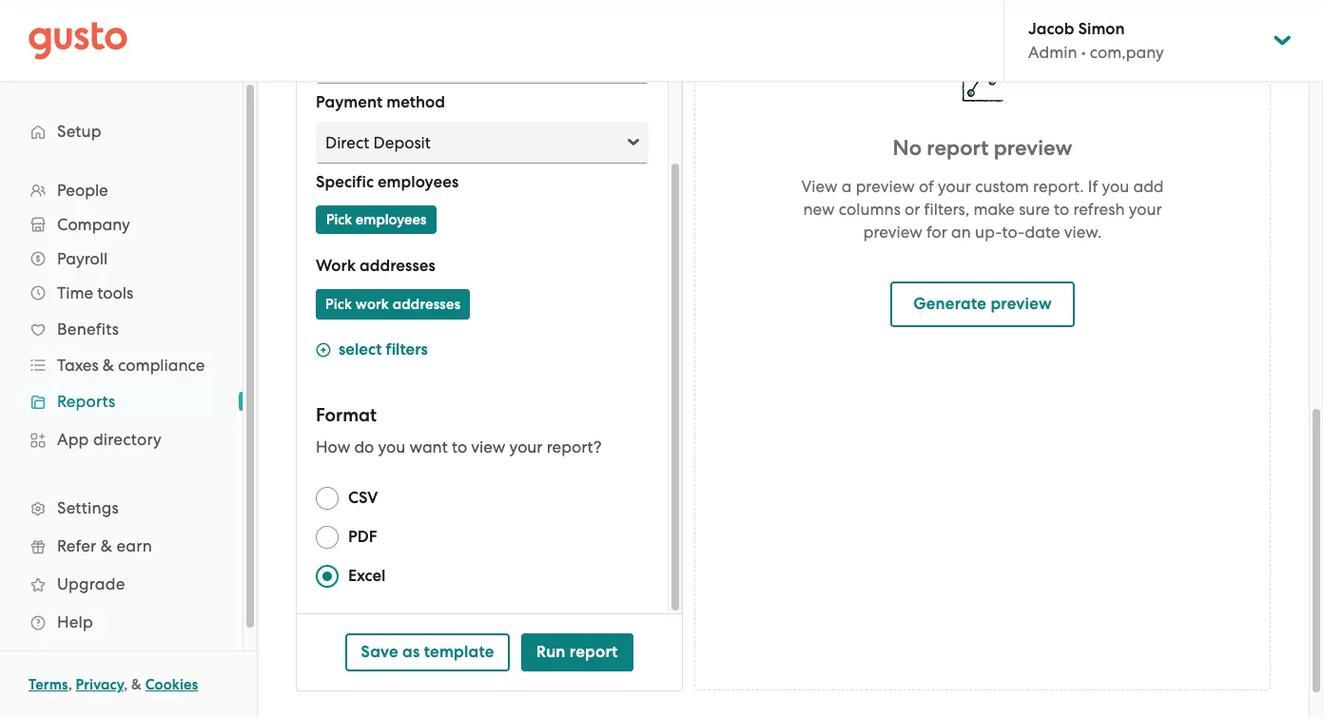 Task type: vqa. For each thing, say whether or not it's contained in the screenshot.
'Payroll'
yes



Task type: describe. For each thing, give the bounding box(es) containing it.
refer
[[57, 537, 96, 556]]

date
[[1025, 222, 1061, 241]]

payment
[[316, 92, 383, 112]]

benefits
[[57, 320, 119, 339]]

view
[[802, 177, 838, 196]]

pick for pick work addresses
[[325, 296, 352, 313]]

cookies button
[[145, 674, 198, 697]]

or
[[905, 199, 921, 218]]

refer & earn link
[[19, 529, 224, 563]]

as
[[403, 642, 420, 662]]

reports link
[[19, 384, 224, 419]]

0 vertical spatial addresses
[[360, 256, 436, 276]]

CSV radio
[[316, 487, 339, 510]]

settings
[[57, 499, 119, 518]]

make
[[974, 199, 1015, 218]]

pick employees button
[[316, 206, 437, 234]]

how
[[316, 438, 350, 457]]

addresses inside button
[[393, 296, 461, 313]]

work
[[356, 296, 389, 313]]

do
[[354, 438, 374, 457]]

reports
[[57, 392, 116, 411]]

report for run
[[570, 642, 618, 662]]

method
[[387, 92, 445, 112]]

columns
[[839, 199, 901, 218]]

Excel radio
[[316, 565, 339, 588]]

2 vertical spatial &
[[131, 677, 142, 694]]

pdf
[[348, 527, 377, 547]]

pick work addresses
[[325, 296, 461, 313]]

no
[[893, 135, 922, 160]]

tools
[[97, 284, 133, 303]]

privacy
[[76, 677, 124, 694]]

admin
[[1029, 43, 1078, 62]]

people button
[[19, 173, 224, 207]]

settings link
[[19, 491, 224, 525]]

select
[[339, 340, 382, 360]]

cookies
[[145, 677, 198, 694]]

directory
[[93, 430, 162, 449]]

com,pany
[[1090, 43, 1164, 62]]

save
[[361, 642, 399, 662]]

2 vertical spatial your
[[510, 438, 543, 457]]

payroll button
[[19, 242, 224, 276]]

excel
[[348, 566, 386, 586]]

view
[[471, 438, 506, 457]]

specific employees
[[316, 172, 459, 192]]

company
[[57, 215, 130, 234]]

setup link
[[19, 114, 224, 148]]

app directory link
[[19, 423, 224, 457]]

filters
[[386, 340, 428, 360]]

payment method
[[316, 92, 445, 112]]

template
[[424, 642, 495, 662]]

1 vertical spatial your
[[1129, 199, 1162, 218]]

how do you want to view your report?
[[316, 438, 602, 457]]

csv
[[348, 488, 378, 508]]

preview up columns
[[856, 177, 915, 196]]

run report button
[[521, 634, 633, 672]]

company button
[[19, 207, 224, 242]]

generate
[[914, 294, 987, 314]]

terms
[[29, 677, 68, 694]]

list containing people
[[0, 173, 243, 641]]

sure
[[1019, 199, 1050, 218]]

payroll
[[57, 249, 108, 268]]

run report
[[536, 642, 618, 662]]

save as template
[[361, 642, 495, 662]]

earn
[[117, 537, 152, 556]]

save as template button
[[346, 634, 510, 672]]

new
[[804, 199, 835, 218]]



Task type: locate. For each thing, give the bounding box(es) containing it.
pick inside pick employees button
[[326, 211, 352, 228]]

1 , from the left
[[68, 677, 72, 694]]

0 horizontal spatial you
[[378, 438, 406, 457]]

want
[[410, 438, 448, 457]]

module__icon___go7vc image
[[316, 343, 331, 358]]

employees inside button
[[356, 211, 427, 228]]

0 vertical spatial &
[[103, 356, 114, 375]]

,
[[68, 677, 72, 694], [124, 677, 128, 694]]

specific
[[316, 172, 374, 192]]

& inside refer & earn link
[[101, 537, 112, 556]]

to inside view a preview of your custom report. if you add new columns or filters, make sure to refresh your preview for an up-to-date view.
[[1054, 199, 1070, 218]]

jacob simon admin • com,pany
[[1029, 19, 1164, 62]]

app
[[57, 430, 89, 449]]

report right run
[[570, 642, 618, 662]]

your
[[938, 177, 972, 196], [1129, 199, 1162, 218], [510, 438, 543, 457]]

setup
[[57, 122, 102, 141]]

generate preview button
[[891, 281, 1075, 327]]

preview up report. at the top of page
[[994, 135, 1073, 160]]

1 vertical spatial to
[[452, 438, 467, 457]]

pick for pick employees
[[326, 211, 352, 228]]

1 horizontal spatial report
[[927, 135, 989, 160]]

an
[[952, 222, 971, 241]]

report for no
[[927, 135, 989, 160]]

people
[[57, 181, 108, 200]]

compliance
[[118, 356, 205, 375]]

1 horizontal spatial ,
[[124, 677, 128, 694]]

view.
[[1065, 222, 1102, 241]]

1 vertical spatial report
[[570, 642, 618, 662]]

report?
[[547, 438, 602, 457]]

1 vertical spatial &
[[101, 537, 112, 556]]

upgrade link
[[19, 567, 224, 601]]

addresses up filters
[[393, 296, 461, 313]]

help link
[[19, 605, 224, 639]]

privacy link
[[76, 677, 124, 694]]

, left privacy "link"
[[68, 677, 72, 694]]

for
[[927, 222, 948, 241]]

taxes
[[57, 356, 99, 375]]

& for earn
[[101, 537, 112, 556]]

you right if
[[1102, 177, 1130, 196]]

& right taxes
[[103, 356, 114, 375]]

& left earn
[[101, 537, 112, 556]]

& left cookies button
[[131, 677, 142, 694]]

simon
[[1079, 19, 1125, 39]]

of
[[919, 177, 934, 196]]

1 horizontal spatial to
[[1054, 199, 1070, 218]]

terms , privacy , & cookies
[[29, 677, 198, 694]]

filters,
[[925, 199, 970, 218]]

employees up pick employees button
[[378, 172, 459, 192]]

0 vertical spatial employees
[[378, 172, 459, 192]]

PDF radio
[[316, 526, 339, 549]]

taxes & compliance
[[57, 356, 205, 375]]

jacob
[[1029, 19, 1075, 39]]

list
[[0, 173, 243, 641]]

a
[[842, 177, 852, 196]]

pick down specific
[[326, 211, 352, 228]]

custom
[[976, 177, 1030, 196]]

to left view
[[452, 438, 467, 457]]

addresses up pick work addresses
[[360, 256, 436, 276]]

to
[[1054, 199, 1070, 218], [452, 438, 467, 457]]

you right do
[[378, 438, 406, 457]]

view a preview of your custom report. if you add new columns or filters, make sure to refresh your preview for an up-to-date view.
[[802, 177, 1164, 241]]

1 vertical spatial addresses
[[393, 296, 461, 313]]

select filters
[[339, 340, 428, 360]]

preview right generate
[[991, 294, 1052, 314]]

if
[[1088, 177, 1098, 196]]

your down add
[[1129, 199, 1162, 218]]

preview inside button
[[991, 294, 1052, 314]]

taxes & compliance button
[[19, 348, 224, 383]]

refer & earn
[[57, 537, 152, 556]]

format
[[316, 404, 377, 426]]

0 horizontal spatial to
[[452, 438, 467, 457]]

pick work addresses button
[[316, 289, 470, 320]]

upgrade
[[57, 575, 125, 594]]

2 , from the left
[[124, 677, 128, 694]]

benefits link
[[19, 312, 224, 346]]

&
[[103, 356, 114, 375], [101, 537, 112, 556], [131, 677, 142, 694]]

refresh
[[1074, 199, 1125, 218]]

time tools
[[57, 284, 133, 303]]

time tools button
[[19, 276, 224, 310]]

report inside button
[[570, 642, 618, 662]]

preview down or
[[864, 222, 923, 241]]

1 vertical spatial pick
[[325, 296, 352, 313]]

report
[[927, 135, 989, 160], [570, 642, 618, 662]]

select filters button
[[316, 339, 428, 364]]

pick inside pick work addresses button
[[325, 296, 352, 313]]

1 horizontal spatial your
[[938, 177, 972, 196]]

up-
[[975, 222, 1002, 241]]

0 horizontal spatial ,
[[68, 677, 72, 694]]

add
[[1134, 177, 1164, 196]]

1 horizontal spatial you
[[1102, 177, 1130, 196]]

1 vertical spatial you
[[378, 438, 406, 457]]

0 vertical spatial to
[[1054, 199, 1070, 218]]

work
[[316, 256, 356, 276]]

no report preview
[[893, 135, 1073, 160]]

to down report. at the top of page
[[1054, 199, 1070, 218]]

terms link
[[29, 677, 68, 694]]

you
[[1102, 177, 1130, 196], [378, 438, 406, 457]]

app directory
[[57, 430, 162, 449]]

& for compliance
[[103, 356, 114, 375]]

, left cookies button
[[124, 677, 128, 694]]

0 vertical spatial report
[[927, 135, 989, 160]]

0 horizontal spatial report
[[570, 642, 618, 662]]

employees down specific employees
[[356, 211, 427, 228]]

run
[[536, 642, 566, 662]]

time
[[57, 284, 93, 303]]

0 vertical spatial pick
[[326, 211, 352, 228]]

0 horizontal spatial your
[[510, 438, 543, 457]]

report.
[[1034, 177, 1084, 196]]

employees
[[378, 172, 459, 192], [356, 211, 427, 228]]

•
[[1082, 43, 1086, 62]]

pick left work
[[325, 296, 352, 313]]

1 vertical spatial employees
[[356, 211, 427, 228]]

addresses
[[360, 256, 436, 276], [393, 296, 461, 313]]

0 vertical spatial your
[[938, 177, 972, 196]]

work addresses
[[316, 256, 436, 276]]

pick employees
[[326, 211, 427, 228]]

your right view
[[510, 438, 543, 457]]

gusto navigation element
[[0, 82, 243, 672]]

your up filters,
[[938, 177, 972, 196]]

to-
[[1002, 222, 1025, 241]]

pick
[[326, 211, 352, 228], [325, 296, 352, 313]]

help
[[57, 613, 93, 632]]

employees for pick employees
[[356, 211, 427, 228]]

report up of
[[927, 135, 989, 160]]

preview
[[994, 135, 1073, 160], [856, 177, 915, 196], [864, 222, 923, 241], [991, 294, 1052, 314]]

2 horizontal spatial your
[[1129, 199, 1162, 218]]

0 vertical spatial you
[[1102, 177, 1130, 196]]

you inside view a preview of your custom report. if you add new columns or filters, make sure to refresh your preview for an up-to-date view.
[[1102, 177, 1130, 196]]

home image
[[29, 21, 128, 59]]

generate preview
[[914, 294, 1052, 314]]

& inside taxes & compliance dropdown button
[[103, 356, 114, 375]]

employees for specific employees
[[378, 172, 459, 192]]



